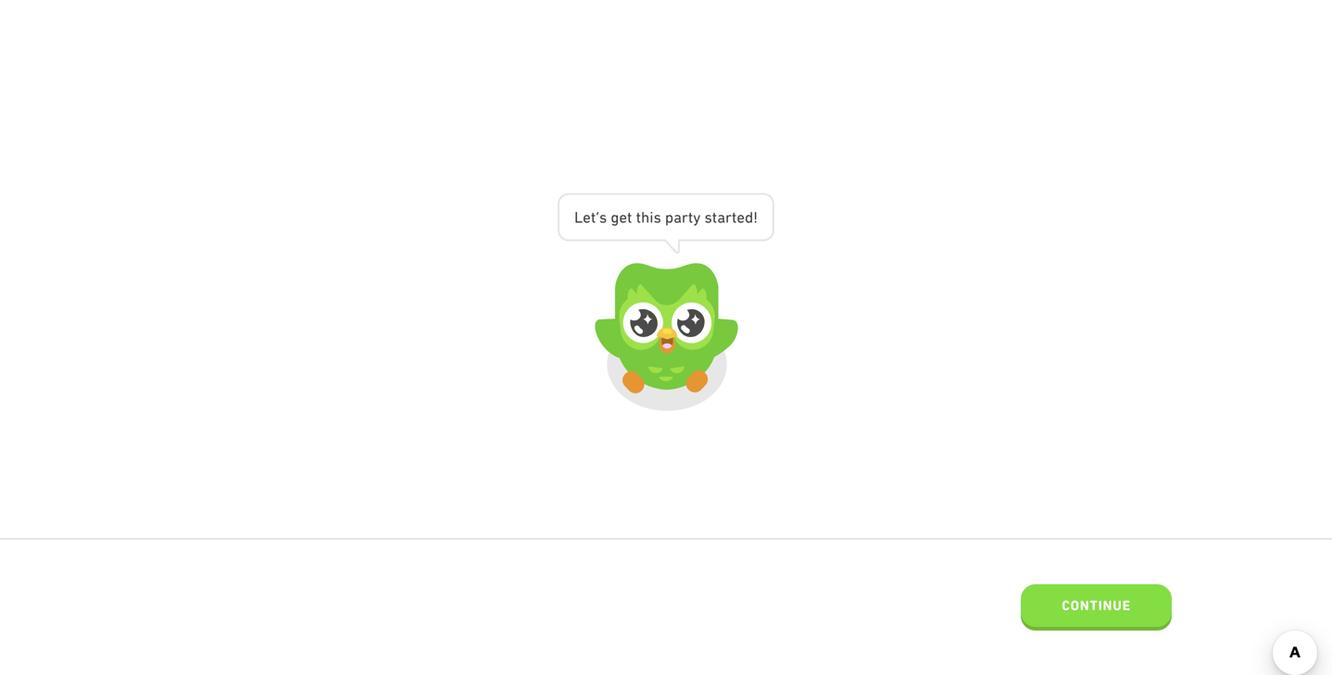 Task type: vqa. For each thing, say whether or not it's contained in the screenshot.
You're off to a great start!
no



Task type: describe. For each thing, give the bounding box(es) containing it.
p a r t y s t a r t e d !
[[665, 209, 758, 226]]

2 e from the left
[[619, 209, 628, 226]]

1 e from the left
[[583, 209, 591, 226]]

4 t from the left
[[688, 209, 693, 226]]

6 t from the left
[[732, 209, 737, 226]]

3 t from the left
[[636, 209, 641, 226]]

2 r from the left
[[726, 209, 732, 226]]

2 s from the left
[[654, 209, 662, 226]]

continue button
[[1022, 585, 1172, 631]]

l e t ' s g e t
[[575, 209, 633, 226]]

3 e from the left
[[737, 209, 745, 226]]

'
[[596, 209, 600, 226]]

p
[[665, 209, 674, 226]]

l
[[575, 209, 583, 226]]

5 t from the left
[[713, 209, 718, 226]]

1 a from the left
[[674, 209, 682, 226]]



Task type: locate. For each thing, give the bounding box(es) containing it.
!
[[754, 209, 758, 226]]

1 s from the left
[[600, 209, 607, 226]]

g
[[611, 209, 619, 226]]

0 horizontal spatial a
[[674, 209, 682, 226]]

e left !
[[737, 209, 745, 226]]

e left ' at the left
[[583, 209, 591, 226]]

t right 'p'
[[688, 209, 693, 226]]

i
[[650, 209, 654, 226]]

y
[[693, 209, 701, 226]]

t left d
[[732, 209, 737, 226]]

1 r from the left
[[682, 209, 688, 226]]

s left 'p'
[[654, 209, 662, 226]]

1 t from the left
[[591, 209, 596, 226]]

0 horizontal spatial r
[[682, 209, 688, 226]]

a
[[674, 209, 682, 226], [718, 209, 726, 226]]

1 horizontal spatial e
[[619, 209, 628, 226]]

t h i s
[[636, 209, 662, 226]]

1 horizontal spatial a
[[718, 209, 726, 226]]

2 t from the left
[[628, 209, 633, 226]]

2 horizontal spatial s
[[705, 209, 713, 226]]

s
[[600, 209, 607, 226], [654, 209, 662, 226], [705, 209, 713, 226]]

3 s from the left
[[705, 209, 713, 226]]

r
[[682, 209, 688, 226], [726, 209, 732, 226]]

1 horizontal spatial r
[[726, 209, 732, 226]]

0 horizontal spatial s
[[600, 209, 607, 226]]

t right "l"
[[591, 209, 596, 226]]

t right y
[[713, 209, 718, 226]]

d
[[745, 209, 754, 226]]

continue
[[1062, 598, 1132, 614]]

t left i
[[636, 209, 641, 226]]

a right y
[[718, 209, 726, 226]]

t right g
[[628, 209, 633, 226]]

s left g
[[600, 209, 607, 226]]

e
[[583, 209, 591, 226], [619, 209, 628, 226], [737, 209, 745, 226]]

s right y
[[705, 209, 713, 226]]

0 horizontal spatial e
[[583, 209, 591, 226]]

r left d
[[726, 209, 732, 226]]

2 a from the left
[[718, 209, 726, 226]]

2 horizontal spatial e
[[737, 209, 745, 226]]

h
[[641, 209, 650, 226]]

1 horizontal spatial s
[[654, 209, 662, 226]]

r left y
[[682, 209, 688, 226]]

t
[[591, 209, 596, 226], [628, 209, 633, 226], [636, 209, 641, 226], [688, 209, 693, 226], [713, 209, 718, 226], [732, 209, 737, 226]]

e left h
[[619, 209, 628, 226]]

a left y
[[674, 209, 682, 226]]



